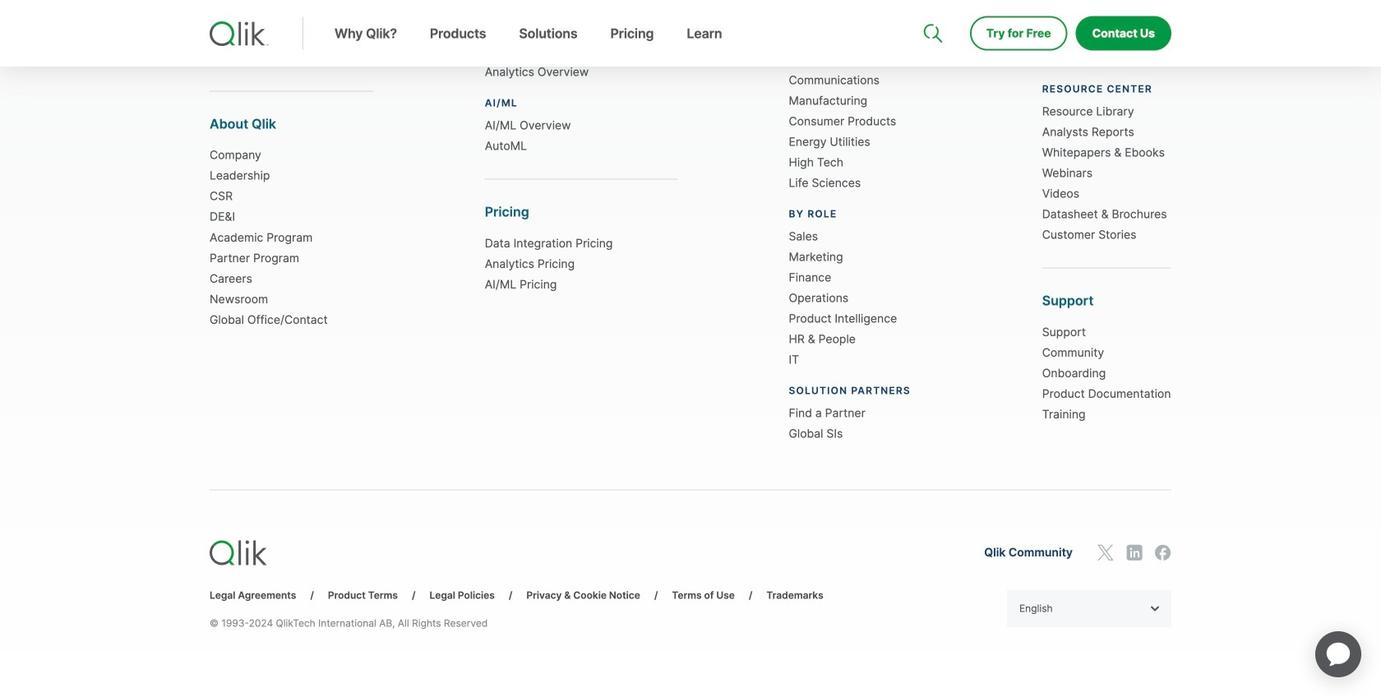 Task type: locate. For each thing, give the bounding box(es) containing it.
1 vertical spatial qlik image
[[210, 541, 267, 566]]

qlik image
[[210, 21, 269, 46], [210, 541, 267, 566]]

twitter image
[[1098, 545, 1114, 561]]

1 qlik image from the top
[[210, 21, 269, 46]]

linkedin image
[[1127, 545, 1143, 561]]

2 qlik image from the top
[[210, 541, 267, 566]]

support image
[[925, 0, 938, 13]]

application
[[1296, 612, 1382, 697]]

0 vertical spatial qlik image
[[210, 21, 269, 46]]



Task type: vqa. For each thing, say whether or not it's contained in the screenshot.
Data
no



Task type: describe. For each thing, give the bounding box(es) containing it.
facebook image
[[1156, 545, 1172, 561]]

d6ad5 image
[[1151, 607, 1160, 612]]

login image
[[1120, 0, 1133, 13]]



